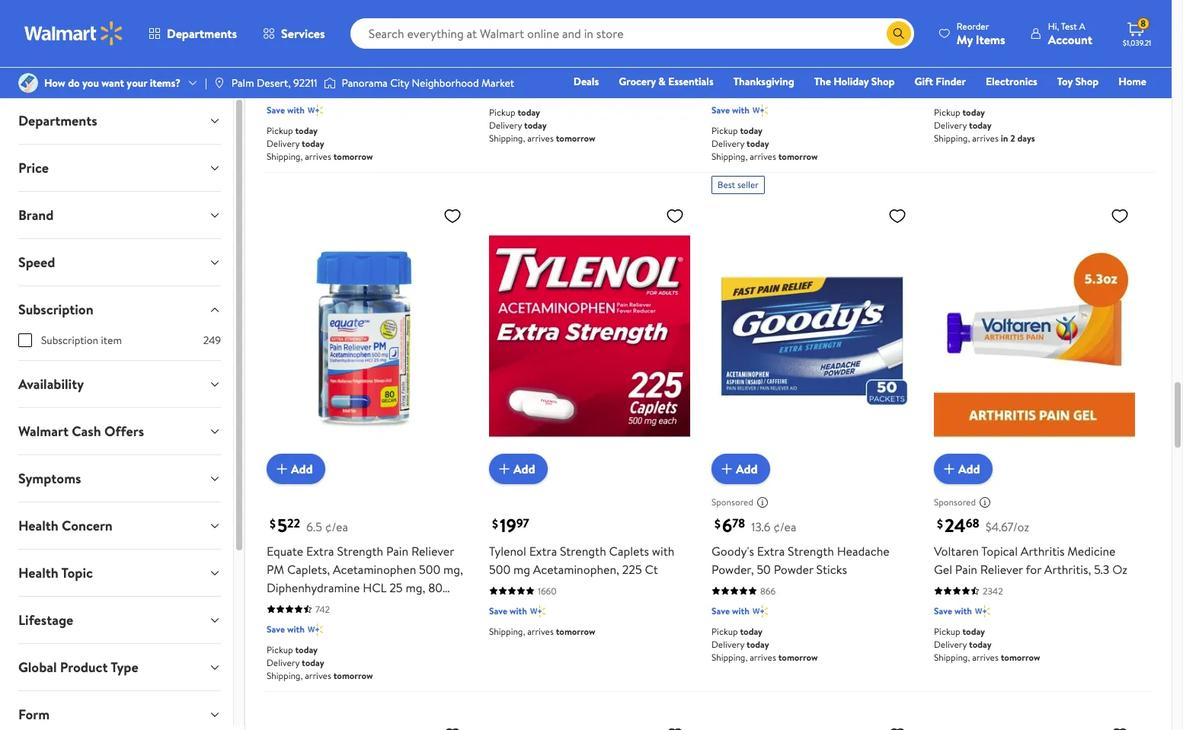 Task type: locate. For each thing, give the bounding box(es) containing it.
100 inside equate extra strength acetaminophen pain reliever gelcaps, 500 mg, 100 count
[[361, 60, 380, 77]]

tylenol 8 hour arthritis & joint pain acetaminophen caplets, 225 count image
[[712, 720, 913, 731]]

4 add from the left
[[958, 461, 980, 477]]

pickup down finder
[[934, 106, 960, 119]]

shop right toy
[[1075, 74, 1099, 89]]

1 horizontal spatial 500
[[419, 561, 440, 578]]

symptoms tab
[[6, 456, 233, 502]]

acetaminophen up gelcaps,
[[267, 42, 350, 59]]

2 add button from the left
[[489, 454, 547, 484]]

add to favorites list, equate all day back & muscle pain relief naproxen sodium tablets, 220mg, 200 count image
[[443, 726, 462, 731]]

1 vertical spatial subscription
[[41, 333, 98, 348]]

walmart plus image
[[530, 85, 545, 100], [308, 103, 323, 118], [975, 604, 990, 619], [308, 622, 323, 637]]

extra up 50
[[757, 543, 785, 560]]

add to cart image up the 24
[[940, 460, 958, 478]]

hcl
[[363, 580, 387, 596]]

departments button down want
[[6, 98, 233, 144]]

1 horizontal spatial ad disclaimer and feedback for ingridsponsoredproducts image
[[979, 497, 991, 509]]

save with for equate extra strength acetaminophen pain reliever gelcaps, 500 mg, 100 count
[[267, 104, 305, 117]]

1 horizontal spatial 8
[[1141, 17, 1146, 30]]

market
[[481, 75, 514, 91]]

brand
[[18, 206, 54, 225]]

1 horizontal spatial departments
[[167, 25, 237, 42]]

delivery for nervive nerve care, pain relieving roll on, max strength topical pain relief, 2.5 oz
[[712, 137, 744, 150]]

8 left "hour"
[[529, 24, 536, 40]]

walmart plus image up "shipping, arrives tomorrow"
[[530, 604, 545, 619]]

walmart plus image down '388'
[[975, 85, 990, 100]]

add for third add to cart icon
[[958, 461, 980, 477]]

test
[[1061, 19, 1077, 32]]

speed tab
[[6, 239, 233, 286]]

subscription for subscription
[[18, 300, 93, 319]]

pain inside tylenol 8 hour arthritis & joint pain acetaminophen caplets, 100 count
[[655, 24, 677, 40]]

subscription up subscription item
[[18, 300, 93, 319]]

save for voltaren topical arthritis medicine gel pain reliever for arthritis, 5.3 oz
[[934, 605, 952, 618]]

add button up 22
[[267, 454, 325, 484]]

arrives down 866
[[750, 651, 776, 664]]

walmart plus image for caplets,
[[975, 85, 990, 100]]

0 horizontal spatial sponsored
[[712, 496, 753, 509]]

subscription inside dropdown button
[[18, 300, 93, 319]]

reliever up city
[[378, 42, 421, 59]]

500 left mg
[[489, 561, 510, 578]]

tylenol up mg
[[489, 543, 526, 560]]

1 horizontal spatial shop
[[1075, 74, 1099, 89]]

¢/ea for 6
[[773, 519, 796, 535]]

$ 5 22 6.5 ¢/ea equate extra strength pain reliever pm caplets, acetaminophen 500 mg, diphenhydramine hcl 25 mg, 80 count
[[267, 513, 463, 615]]

tylenol left "hour"
[[489, 24, 526, 40]]

pain inside equate all day pain relief naproxen sodium caplets, 220 mg, 100 count
[[1014, 24, 1036, 40]]

speed button
[[6, 239, 233, 286]]

electronics
[[986, 74, 1037, 89]]

subscription for subscription item
[[41, 333, 98, 348]]

1 horizontal spatial caplets,
[[575, 42, 618, 59]]

 image right '92211'
[[323, 75, 336, 91]]

walmart plus image for max
[[753, 103, 768, 118]]

1 horizontal spatial add to cart image
[[495, 460, 513, 478]]

departments up |
[[167, 25, 237, 42]]

with for tylenol extra strength caplets with 500 mg acetaminophen, 225 ct
[[510, 605, 527, 618]]

equate extra strength pain reliever pm caplets, acetaminophen 500 mg, diphenhydramine hcl 25 mg, 80 count image
[[267, 200, 468, 472]]

walmart plus image down "2342"
[[975, 604, 990, 619]]

pickup today delivery today shipping, arrives tomorrow for tylenol 8 hour arthritis & joint pain acetaminophen caplets, 100 count
[[489, 106, 595, 145]]

2 horizontal spatial caplets,
[[976, 42, 1019, 59]]

1 horizontal spatial arthritis
[[1021, 543, 1065, 560]]

pain up panorama
[[353, 42, 375, 59]]

add to cart image up 19
[[495, 460, 513, 478]]

product
[[60, 658, 108, 677]]

add button
[[267, 454, 325, 484], [489, 454, 547, 484], [712, 454, 770, 484], [934, 454, 992, 484]]

strength
[[337, 24, 383, 40], [782, 42, 828, 59], [337, 543, 383, 560], [560, 543, 606, 560], [788, 543, 834, 560]]

panorama city neighborhood market
[[342, 75, 514, 91]]

pickup inside pickup today delivery today shipping, arrives in 2 days
[[934, 106, 960, 119]]

type
[[111, 658, 138, 677]]

pain inside $ 24 68 $4.67/oz voltaren topical arthritis medicine gel pain reliever for arthritis, 5.3 oz
[[955, 561, 977, 578]]

pickup today delivery today shipping, arrives tomorrow down "2342"
[[934, 625, 1040, 664]]

100 down 'joint'
[[621, 42, 640, 59]]

2 ad disclaimer and feedback for ingridsponsoredproducts image from the left
[[979, 497, 991, 509]]

add to cart image
[[273, 460, 291, 478], [495, 460, 513, 478], [940, 460, 958, 478]]

walmart plus image
[[975, 85, 990, 100], [753, 103, 768, 118], [530, 604, 545, 619], [753, 604, 768, 619]]

0 vertical spatial &
[[615, 24, 623, 40]]

0 horizontal spatial 500
[[314, 60, 336, 77]]

arrives down "2342"
[[972, 651, 999, 664]]

arrives down '6548'
[[527, 132, 554, 145]]

0 horizontal spatial 8
[[529, 24, 536, 40]]

¢/ea right 13.6
[[773, 519, 796, 535]]

caplets, inside $ 5 22 6.5 ¢/ea equate extra strength pain reliever pm caplets, acetaminophen 500 mg, diphenhydramine hcl 25 mg, 80 count
[[287, 561, 330, 578]]

pickup today delivery today shipping, arrives tomorrow down 784
[[267, 124, 373, 163]]

acetaminophen inside equate extra strength acetaminophen pain reliever gelcaps, 500 mg, 100 count
[[267, 42, 350, 59]]

add for add to cart image
[[736, 461, 758, 477]]

2 vertical spatial reliever
[[980, 561, 1023, 578]]

pickup today delivery today shipping, arrives tomorrow down 866
[[712, 625, 818, 664]]

shipping, inside pickup today delivery today shipping, arrives in 2 days
[[934, 132, 970, 145]]

fashion
[[916, 95, 951, 110]]

0 horizontal spatial topical
[[831, 42, 867, 59]]

reliever inside equate extra strength acetaminophen pain reliever gelcaps, 500 mg, 100 count
[[378, 42, 421, 59]]

2 horizontal spatial add to cart image
[[940, 460, 958, 478]]

1 vertical spatial departments
[[18, 111, 97, 130]]

care,
[[791, 24, 819, 40]]

pickup today delivery today shipping, arrives tomorrow up seller at the right
[[712, 124, 818, 163]]

powder,
[[712, 561, 754, 578]]

delivery inside pickup today delivery today shipping, arrives in 2 days
[[934, 119, 967, 132]]

ct
[[645, 561, 658, 578]]

add to cart image up 22
[[273, 460, 291, 478]]

pickup today delivery today shipping, arrives tomorrow down '6548'
[[489, 106, 595, 145]]

100 for joint
[[621, 42, 640, 59]]

$ for 6
[[715, 516, 721, 533]]

add button for the voltaren topical arthritis medicine gel pain reliever for arthritis, 5.3 oz image
[[934, 454, 992, 484]]

arrives for nervive nerve care, pain relieving roll on, max strength topical pain relief, 2.5 oz
[[750, 150, 776, 163]]

my
[[957, 31, 973, 48]]

caplets, up diphenhydramine at bottom left
[[287, 561, 330, 578]]

pickup down palm desert, 92211
[[267, 124, 293, 137]]

strength up acetaminophen,
[[560, 543, 606, 560]]

extra inside $ 5 22 6.5 ¢/ea equate extra strength pain reliever pm caplets, acetaminophen 500 mg, diphenhydramine hcl 25 mg, 80 count
[[306, 543, 334, 560]]

0 horizontal spatial  image
[[18, 73, 38, 93]]

reliever
[[378, 42, 421, 59], [411, 543, 454, 560], [980, 561, 1023, 578]]

arthritis right "hour"
[[569, 24, 612, 40]]

24
[[945, 513, 966, 538]]

1660
[[538, 585, 557, 598]]

4 add button from the left
[[934, 454, 992, 484]]

walmart plus image down '6548'
[[530, 85, 545, 100]]

3 add from the left
[[736, 461, 758, 477]]

thanksgiving link
[[727, 73, 801, 90]]

topical inside $ 24 68 $4.67/oz voltaren topical arthritis medicine gel pain reliever for arthritis, 5.3 oz
[[981, 543, 1018, 560]]

100 left city
[[361, 60, 380, 77]]

grocery & essentials
[[619, 74, 714, 89]]

shipping,
[[489, 132, 525, 145], [934, 132, 970, 145], [267, 150, 303, 163], [712, 150, 748, 163], [489, 625, 525, 638], [712, 651, 748, 664], [934, 651, 970, 664], [267, 669, 303, 682]]

2 ¢/ea from the left
[[773, 519, 796, 535]]

$ left 6
[[715, 516, 721, 533]]

acetaminophen up '6548'
[[489, 42, 572, 59]]

strength up hcl
[[337, 543, 383, 560]]

registry
[[971, 95, 1010, 110]]

reorder my items
[[957, 19, 1005, 48]]

extra inside equate extra strength acetaminophen pain reliever gelcaps, 500 mg, 100 count
[[306, 24, 334, 40]]

add up 78
[[736, 461, 758, 477]]

relief
[[1039, 24, 1070, 40]]

$ for 5
[[270, 516, 276, 533]]

sponsored up the 24
[[934, 496, 976, 509]]

do
[[68, 75, 80, 91]]

reliever up 80
[[411, 543, 454, 560]]

 image left how
[[18, 73, 38, 93]]

delivery for equate extra strength acetaminophen pain reliever gelcaps, 500 mg, 100 count
[[267, 137, 300, 150]]

 image right |
[[213, 77, 225, 89]]

add to cart image for 6.5 ¢/ea
[[273, 460, 291, 478]]

caplets,
[[575, 42, 618, 59], [976, 42, 1019, 59], [287, 561, 330, 578]]

equate inside equate all day pain relief naproxen sodium caplets, 220 mg, 100 count
[[934, 24, 971, 40]]

2 add to cart image from the left
[[495, 460, 513, 478]]

subscription
[[18, 300, 93, 319], [41, 333, 98, 348]]

walmart plus image for equate extra strength pain reliever pm caplets, acetaminophen 500 mg, diphenhydramine hcl 25 mg, 80 count
[[308, 622, 323, 637]]

global product type button
[[6, 644, 233, 691]]

add to favorites list, goody's extra strength headache powder, 50 powder sticks image
[[888, 206, 907, 225]]

departments button up |
[[136, 15, 250, 52]]

add up 68
[[958, 461, 980, 477]]

strength down care,
[[782, 42, 828, 59]]

$ left the 24
[[937, 516, 943, 533]]

walmart plus image for equate extra strength acetaminophen pain reliever gelcaps, 500 mg, 100 count
[[308, 103, 323, 118]]

0 horizontal spatial &
[[615, 24, 623, 40]]

500 up 80
[[419, 561, 440, 578]]

on,
[[735, 42, 754, 59]]

add button up 68
[[934, 454, 992, 484]]

topical
[[831, 42, 867, 59], [981, 543, 1018, 560]]

tylenol inside tylenol 8 hour arthritis & joint pain acetaminophen caplets, 100 count
[[489, 24, 526, 40]]

diphenhydramine
[[267, 580, 360, 596]]

strength up panorama
[[337, 24, 383, 40]]

relief,
[[712, 60, 745, 77]]

pickup today delivery today shipping, arrives tomorrow for nervive nerve care, pain relieving roll on, max strength topical pain relief, 2.5 oz
[[712, 124, 818, 163]]

0 horizontal spatial 100
[[361, 60, 380, 77]]

acetaminophen inside tylenol 8 hour arthritis & joint pain acetaminophen caplets, 100 count
[[489, 42, 572, 59]]

acetaminophen up hcl
[[333, 561, 416, 578]]

health
[[18, 516, 58, 536], [18, 564, 58, 583]]

0 vertical spatial tylenol
[[489, 24, 526, 40]]

1 horizontal spatial topical
[[981, 543, 1018, 560]]

0 vertical spatial departments
[[167, 25, 237, 42]]

add to cart image for 19
[[495, 460, 513, 478]]

0 horizontal spatial add to cart image
[[273, 460, 291, 478]]

1 ¢/ea from the left
[[325, 519, 348, 535]]

pickup
[[489, 106, 515, 119], [934, 106, 960, 119], [267, 124, 293, 137], [712, 124, 738, 137], [712, 625, 738, 638], [934, 625, 960, 638], [267, 644, 293, 657]]

pain down voltaren
[[955, 561, 977, 578]]

pickup up best
[[712, 124, 738, 137]]

extra up gelcaps,
[[306, 24, 334, 40]]

arrives up seller at the right
[[750, 150, 776, 163]]

¢/ea inside $ 6 78 13.6 ¢/ea goody's extra strength headache powder, 50 powder sticks
[[773, 519, 796, 535]]

$ left the 5
[[270, 516, 276, 533]]

sponsored up 78
[[712, 496, 753, 509]]

1 vertical spatial reliever
[[411, 543, 454, 560]]

home fashion
[[916, 74, 1146, 110]]

walmart image
[[24, 21, 123, 46]]

1 vertical spatial arthritis
[[1021, 543, 1065, 560]]

caplets, down day
[[976, 42, 1019, 59]]

arrives down 784
[[305, 150, 331, 163]]

ad disclaimer and feedback for ingridsponsoredproducts image up 68
[[979, 497, 991, 509]]

1 vertical spatial health
[[18, 564, 58, 583]]

& right grocery
[[658, 74, 666, 89]]

gel
[[934, 561, 952, 578]]

health for health concern
[[18, 516, 58, 536]]

strength inside nervive nerve care, pain relieving roll on, max strength topical pain relief, 2.5 oz
[[782, 42, 828, 59]]

2
[[1010, 132, 1015, 145]]

arthritis up for
[[1021, 543, 1065, 560]]

$1,039.21
[[1123, 37, 1151, 48]]

form
[[18, 705, 50, 724]]

$ inside $ 24 68 $4.67/oz voltaren topical arthritis medicine gel pain reliever for arthritis, 5.3 oz
[[937, 516, 943, 533]]

6.5
[[306, 519, 322, 535]]

$ left 19
[[492, 516, 498, 533]]

1 vertical spatial topical
[[981, 543, 1018, 560]]

acetaminophen inside $ 5 22 6.5 ¢/ea equate extra strength pain reliever pm caplets, acetaminophen 500 mg, diphenhydramine hcl 25 mg, 80 count
[[333, 561, 416, 578]]

0 vertical spatial arthritis
[[569, 24, 612, 40]]

1 health from the top
[[18, 516, 58, 536]]

walmart plus image for tylenol 8 hour arthritis & joint pain acetaminophen caplets, 100 count
[[530, 85, 545, 100]]

$ inside $ 6 78 13.6 ¢/ea goody's extra strength headache powder, 50 powder sticks
[[715, 516, 721, 533]]

6
[[722, 513, 732, 538]]

equate up pm
[[267, 543, 303, 560]]

health topic tab
[[6, 550, 233, 596]]

Walmart Site-Wide search field
[[350, 18, 914, 49]]

1 vertical spatial &
[[658, 74, 666, 89]]

palm
[[231, 75, 254, 91]]

0 vertical spatial topical
[[831, 42, 867, 59]]

2 health from the top
[[18, 564, 58, 583]]

100 down a
[[1068, 42, 1087, 59]]

1 add to cart image from the left
[[273, 460, 291, 478]]

3 $ from the left
[[715, 516, 721, 533]]

2 shop from the left
[[1075, 74, 1099, 89]]

1 horizontal spatial sponsored
[[934, 496, 976, 509]]

save with for voltaren topical arthritis medicine gel pain reliever for arthritis, 5.3 oz
[[934, 605, 972, 618]]

walmart plus image down 341
[[753, 103, 768, 118]]

mg, right 25
[[406, 580, 425, 596]]

tomorrow for goody's extra strength headache powder, 50 powder sticks
[[778, 651, 818, 664]]

extra down 6.5
[[306, 543, 334, 560]]

3 add button from the left
[[712, 454, 770, 484]]

strength inside tylenol extra strength caplets with 500 mg acetaminophen, 225 ct
[[560, 543, 606, 560]]

gift
[[915, 74, 933, 89]]

tomorrow for equate extra strength pain reliever pm caplets, acetaminophen 500 mg, diphenhydramine hcl 25 mg, 80 count
[[333, 669, 373, 682]]

health concern tab
[[6, 503, 233, 549]]

0 vertical spatial health
[[18, 516, 58, 536]]

4 $ from the left
[[937, 516, 943, 533]]

$
[[270, 516, 276, 533], [492, 516, 498, 533], [715, 516, 721, 533], [937, 516, 943, 533]]

249
[[203, 333, 221, 348]]

pickup today delivery today shipping, arrives tomorrow for equate extra strength acetaminophen pain reliever gelcaps, 500 mg, 100 count
[[267, 124, 373, 163]]

mg, inside equate all day pain relief naproxen sodium caplets, 220 mg, 100 count
[[1045, 42, 1065, 59]]

arrives for equate extra strength acetaminophen pain reliever gelcaps, 500 mg, 100 count
[[305, 150, 331, 163]]

1 tylenol from the top
[[489, 24, 526, 40]]

1 ad disclaimer and feedback for ingridsponsoredproducts image from the left
[[756, 497, 769, 509]]

lifestage button
[[6, 597, 233, 644]]

health left topic
[[18, 564, 58, 583]]

shop
[[871, 74, 895, 89], [1075, 74, 1099, 89]]

availability
[[18, 375, 84, 394]]

tylenol inside tylenol extra strength caplets with 500 mg acetaminophen, 225 ct
[[489, 543, 526, 560]]

ad disclaimer and feedback for ingridsponsoredproducts image
[[756, 497, 769, 509], [979, 497, 991, 509]]

1 vertical spatial tylenol
[[489, 543, 526, 560]]

extra up mg
[[529, 543, 557, 560]]

walmart+ link
[[1094, 94, 1153, 111]]

reliever up "2342"
[[980, 561, 1023, 578]]

add up 22
[[291, 461, 313, 477]]

$ inside $ 19 97
[[492, 516, 498, 533]]

92211
[[293, 75, 317, 91]]

city
[[390, 75, 409, 91]]

pain inside equate extra strength acetaminophen pain reliever gelcaps, 500 mg, 100 count
[[353, 42, 375, 59]]

tomorrow for voltaren topical arthritis medicine gel pain reliever for arthritis, 5.3 oz
[[1001, 651, 1040, 664]]

pickup for equate extra strength pain reliever pm caplets, acetaminophen 500 mg, diphenhydramine hcl 25 mg, 80 count
[[267, 644, 293, 657]]

pain up 25
[[386, 543, 408, 560]]

count inside equate extra strength acetaminophen pain reliever gelcaps, 500 mg, 100 count
[[383, 60, 416, 77]]

health down symptoms
[[18, 516, 58, 536]]

debit
[[1055, 95, 1081, 110]]

0 horizontal spatial ¢/ea
[[325, 519, 348, 535]]

one debit
[[1030, 95, 1081, 110]]

add
[[291, 461, 313, 477], [513, 461, 535, 477], [736, 461, 758, 477], [958, 461, 980, 477]]

1 horizontal spatial ¢/ea
[[773, 519, 796, 535]]

topical down $4.67/oz
[[981, 543, 1018, 560]]

341
[[760, 84, 774, 97]]

health inside tab
[[18, 564, 58, 583]]

1 horizontal spatial 100
[[621, 42, 640, 59]]

100 inside tylenol 8 hour arthritis & joint pain acetaminophen caplets, 100 count
[[621, 42, 640, 59]]

arrives for goody's extra strength headache powder, 50 powder sticks
[[750, 651, 776, 664]]

tylenol pm extra strength pain reliever & sleep aid caplets, 100 ct image
[[934, 720, 1135, 731]]

$ inside $ 5 22 6.5 ¢/ea equate extra strength pain reliever pm caplets, acetaminophen 500 mg, diphenhydramine hcl 25 mg, 80 count
[[270, 516, 276, 533]]

departments inside tab
[[18, 111, 97, 130]]

topical down 'relieving'
[[831, 42, 867, 59]]

19
[[500, 513, 516, 538]]

pickup down gel
[[934, 625, 960, 638]]

delivery for equate extra strength pain reliever pm caplets, acetaminophen 500 mg, diphenhydramine hcl 25 mg, 80 count
[[267, 657, 300, 669]]

equate inside $ 5 22 6.5 ¢/ea equate extra strength pain reliever pm caplets, acetaminophen 500 mg, diphenhydramine hcl 25 mg, 80 count
[[267, 543, 303, 560]]

500 inside equate extra strength acetaminophen pain reliever gelcaps, 500 mg, 100 count
[[314, 60, 336, 77]]

arrives down 742
[[305, 669, 331, 682]]

aleve caplets easy open arthritis cap naproxen sodium pain reliever, 90 count image
[[489, 720, 690, 731]]

search icon image
[[893, 27, 905, 40]]

0 horizontal spatial ad disclaimer and feedback for ingridsponsoredproducts image
[[756, 497, 769, 509]]

pickup for equate all day pain relief naproxen sodium caplets, 220 mg, 100 count
[[934, 106, 960, 119]]

¢/ea right 6.5
[[325, 519, 348, 535]]

1 horizontal spatial  image
[[213, 77, 225, 89]]

2 horizontal spatial 100
[[1068, 42, 1087, 59]]

1 $ from the left
[[270, 516, 276, 533]]

2 horizontal spatial  image
[[323, 75, 336, 91]]

strength inside $ 6 78 13.6 ¢/ea goody's extra strength headache powder, 50 powder sticks
[[788, 543, 834, 560]]

powder
[[774, 561, 813, 578]]

speed
[[18, 253, 55, 272]]

0 horizontal spatial departments
[[18, 111, 97, 130]]

arrives left in
[[972, 132, 999, 145]]

0 vertical spatial departments button
[[136, 15, 250, 52]]

1 add button from the left
[[267, 454, 325, 484]]

strength up powder in the bottom right of the page
[[788, 543, 834, 560]]

arrives inside pickup today delivery today shipping, arrives in 2 days
[[972, 132, 999, 145]]

0 horizontal spatial arthritis
[[569, 24, 612, 40]]

742
[[315, 603, 330, 616]]

2 tylenol from the top
[[489, 543, 526, 560]]

5
[[277, 513, 287, 538]]

add button up 78
[[712, 454, 770, 484]]

count
[[643, 42, 676, 59], [1089, 42, 1122, 59], [383, 60, 416, 77], [267, 598, 300, 615]]

arrives down 1660
[[527, 625, 554, 638]]

gift finder
[[915, 74, 966, 89]]

100 for reliever
[[361, 60, 380, 77]]

 image for palm
[[213, 77, 225, 89]]

pickup down powder,
[[712, 625, 738, 638]]

equate up sodium
[[934, 24, 971, 40]]

save with for nervive nerve care, pain relieving roll on, max strength topical pain relief, 2.5 oz
[[712, 104, 749, 117]]

add button up 97
[[489, 454, 547, 484]]

& left 'joint'
[[615, 24, 623, 40]]

with for voltaren topical arthritis medicine gel pain reliever for arthritis, 5.3 oz
[[954, 605, 972, 618]]

80
[[428, 580, 442, 596]]

2 horizontal spatial 500
[[489, 561, 510, 578]]

count inside $ 5 22 6.5 ¢/ea equate extra strength pain reliever pm caplets, acetaminophen 500 mg, diphenhydramine hcl 25 mg, 80 count
[[267, 598, 300, 615]]

the holiday shop
[[814, 74, 895, 89]]

shipping, for voltaren topical arthritis medicine gel pain reliever for arthritis, 5.3 oz
[[934, 651, 970, 664]]

0 horizontal spatial caplets,
[[287, 561, 330, 578]]

arrives for equate all day pain relief naproxen sodium caplets, 220 mg, 100 count
[[972, 132, 999, 145]]

0 vertical spatial reliever
[[378, 42, 421, 59]]

0 vertical spatial subscription
[[18, 300, 93, 319]]

2 $ from the left
[[492, 516, 498, 533]]

&
[[615, 24, 623, 40], [658, 74, 666, 89]]

500 up 784
[[314, 60, 336, 77]]

subscription left item
[[41, 333, 98, 348]]

pain up 220
[[1014, 24, 1036, 40]]

pain inside $ 5 22 6.5 ¢/ea equate extra strength pain reliever pm caplets, acetaminophen 500 mg, diphenhydramine hcl 25 mg, 80 count
[[386, 543, 408, 560]]

mg, down "relief"
[[1045, 42, 1065, 59]]

2 add from the left
[[513, 461, 535, 477]]

866
[[760, 585, 776, 598]]

health inside tab
[[18, 516, 58, 536]]

0 horizontal spatial shop
[[871, 74, 895, 89]]

walmart plus image down 784
[[308, 103, 323, 118]]

pickup for nervive nerve care, pain relieving roll on, max strength topical pain relief, 2.5 oz
[[712, 124, 738, 137]]

1 add from the left
[[291, 461, 313, 477]]

1 horizontal spatial &
[[658, 74, 666, 89]]

sticks
[[816, 561, 847, 578]]

 image for how
[[18, 73, 38, 93]]

departments
[[167, 25, 237, 42], [18, 111, 97, 130]]

add up 97
[[513, 461, 535, 477]]

25
[[389, 580, 403, 596]]

goody's extra strength headache powder, 50 powder sticks image
[[712, 200, 913, 472]]

save for goody's extra strength headache powder, 50 powder sticks
[[712, 605, 730, 618]]

¢/ea inside $ 5 22 6.5 ¢/ea equate extra strength pain reliever pm caplets, acetaminophen 500 mg, diphenhydramine hcl 25 mg, 80 count
[[325, 519, 348, 535]]

& inside tylenol 8 hour arthritis & joint pain acetaminophen caplets, 100 count
[[615, 24, 623, 40]]

None checkbox
[[18, 334, 32, 347]]

pickup down market
[[489, 106, 515, 119]]

 image
[[18, 73, 38, 93], [323, 75, 336, 91], [213, 77, 225, 89]]

equate up gelcaps,
[[267, 24, 303, 40]]

equate inside equate extra strength acetaminophen pain reliever gelcaps, 500 mg, 100 count
[[267, 24, 303, 40]]



Task type: vqa. For each thing, say whether or not it's contained in the screenshot.


Task type: describe. For each thing, give the bounding box(es) containing it.
how
[[44, 75, 65, 91]]

add button for equate extra strength pain reliever pm caplets, acetaminophen 500 mg, diphenhydramine hcl 25 mg, 80 count image
[[267, 454, 325, 484]]

add to favorites list, tylenol extra strength caplets with 500 mg acetaminophen, 225 ct image
[[666, 206, 684, 225]]

save for nervive nerve care, pain relieving roll on, max strength topical pain relief, 2.5 oz
[[712, 104, 730, 117]]

78
[[732, 515, 745, 532]]

2 sponsored from the left
[[934, 496, 976, 509]]

toy shop
[[1057, 74, 1099, 89]]

account
[[1048, 31, 1092, 48]]

symptoms button
[[6, 456, 233, 502]]

caplets, inside equate all day pain relief naproxen sodium caplets, 220 mg, 100 count
[[976, 42, 1019, 59]]

best seller
[[718, 178, 759, 191]]

caplets
[[609, 543, 649, 560]]

equate for equate all day pain relief naproxen sodium caplets, 220 mg, 100 count
[[934, 24, 971, 40]]

walmart cash offers
[[18, 422, 144, 441]]

gelcaps,
[[267, 60, 311, 77]]

equate for equate extra strength acetaminophen pain reliever gelcaps, 500 mg, 100 count
[[267, 24, 303, 40]]

delivery for goody's extra strength headache powder, 50 powder sticks
[[712, 638, 744, 651]]

pickup for tylenol 8 hour arthritis & joint pain acetaminophen caplets, 100 count
[[489, 106, 515, 119]]

tomorrow for equate extra strength acetaminophen pain reliever gelcaps, 500 mg, 100 count
[[333, 150, 373, 163]]

arthritis inside tylenol 8 hour arthritis & joint pain acetaminophen caplets, 100 count
[[569, 24, 612, 40]]

shipping, for tylenol 8 hour arthritis & joint pain acetaminophen caplets, 100 count
[[489, 132, 525, 145]]

home
[[1119, 74, 1146, 89]]

day
[[990, 24, 1011, 40]]

save for equate extra strength pain reliever pm caplets, acetaminophen 500 mg, diphenhydramine hcl 25 mg, 80 count
[[267, 623, 285, 636]]

arthritis inside $ 24 68 $4.67/oz voltaren topical arthritis medicine gel pain reliever for arthritis, 5.3 oz
[[1021, 543, 1065, 560]]

medicine
[[1067, 543, 1116, 560]]

lifestage tab
[[6, 597, 233, 644]]

walmart cash offers button
[[6, 408, 233, 455]]

pain down 'relieving'
[[870, 42, 892, 59]]

$ 19 97
[[492, 513, 529, 538]]

delivery for voltaren topical arthritis medicine gel pain reliever for arthritis, 5.3 oz
[[934, 638, 967, 651]]

gift finder link
[[908, 73, 973, 90]]

essentials
[[668, 74, 714, 89]]

1 sponsored from the left
[[712, 496, 753, 509]]

the holiday shop link
[[807, 73, 902, 90]]

save with for goody's extra strength headache powder, 50 powder sticks
[[712, 605, 749, 618]]

equate all day back & muscle pain relief naproxen sodium tablets, 220mg, 200 count image
[[267, 720, 468, 731]]

departments tab
[[6, 98, 233, 144]]

health topic
[[18, 564, 93, 583]]

your
[[127, 75, 147, 91]]

arrives for equate extra strength pain reliever pm caplets, acetaminophen 500 mg, diphenhydramine hcl 25 mg, 80 count
[[305, 669, 331, 682]]

with for equate extra strength pain reliever pm caplets, acetaminophen 500 mg, diphenhydramine hcl 25 mg, 80 count
[[287, 623, 305, 636]]

with for nervive nerve care, pain relieving roll on, max strength topical pain relief, 2.5 oz
[[732, 104, 749, 117]]

relieving
[[847, 24, 895, 40]]

2342
[[983, 585, 1003, 598]]

with for tylenol 8 hour arthritis & joint pain acetaminophen caplets, 100 count
[[510, 85, 527, 98]]

subscription tab
[[6, 286, 233, 333]]

walmart
[[18, 422, 68, 441]]

with for equate all day pain relief naproxen sodium caplets, 220 mg, 100 count
[[954, 85, 972, 98]]

walmart plus image for acetaminophen,
[[530, 604, 545, 619]]

pickup today delivery today shipping, arrives in 2 days
[[934, 106, 1035, 145]]

delivery for equate all day pain relief naproxen sodium caplets, 220 mg, 100 count
[[934, 119, 967, 132]]

add to cart image
[[718, 460, 736, 478]]

how do you want your items?
[[44, 75, 181, 91]]

voltaren
[[934, 543, 979, 560]]

health for health topic
[[18, 564, 58, 583]]

for
[[1026, 561, 1041, 578]]

$4.67/oz
[[985, 519, 1029, 535]]

8 inside 8 $1,039.21
[[1141, 17, 1146, 30]]

add to favorites list, voltaren topical arthritis medicine gel pain reliever for arthritis, 5.3 oz image
[[1111, 206, 1129, 225]]

you
[[82, 75, 99, 91]]

8 inside tylenol 8 hour arthritis & joint pain acetaminophen caplets, 100 count
[[529, 24, 536, 40]]

home link
[[1112, 73, 1153, 90]]

with for goody's extra strength headache powder, 50 powder sticks
[[732, 605, 749, 618]]

Search search field
[[350, 18, 914, 49]]

pain right care,
[[822, 24, 844, 40]]

pickup for goody's extra strength headache powder, 50 powder sticks
[[712, 625, 738, 638]]

symptoms
[[18, 469, 81, 488]]

want
[[102, 75, 124, 91]]

items?
[[150, 75, 181, 91]]

shipping, for equate extra strength acetaminophen pain reliever gelcaps, 500 mg, 100 count
[[267, 150, 303, 163]]

pickup today delivery today shipping, arrives tomorrow for voltaren topical arthritis medicine gel pain reliever for arthritis, 5.3 oz
[[934, 625, 1040, 664]]

seller
[[737, 178, 759, 191]]

grocery
[[619, 74, 656, 89]]

arthritis,
[[1044, 561, 1091, 578]]

add button for goody's extra strength headache powder, 50 powder sticks image
[[712, 454, 770, 484]]

panorama
[[342, 75, 388, 91]]

desert,
[[257, 75, 291, 91]]

add to favorites list, tylenol 8 hour arthritis & joint pain acetaminophen caplets, 225 count image
[[888, 726, 907, 731]]

global
[[18, 658, 57, 677]]

all
[[974, 24, 988, 40]]

toy shop link
[[1050, 73, 1106, 90]]

palm desert, 92211
[[231, 75, 317, 91]]

add for add to cart icon related to 6.5 ¢/ea
[[291, 461, 313, 477]]

hi,
[[1048, 19, 1059, 32]]

caplets, inside tylenol 8 hour arthritis & joint pain acetaminophen caplets, 100 count
[[575, 42, 618, 59]]

tylenol for tylenol extra strength caplets with 500 mg acetaminophen, 225 ct
[[489, 543, 526, 560]]

count inside tylenol 8 hour arthritis & joint pain acetaminophen caplets, 100 count
[[643, 42, 676, 59]]

784
[[315, 84, 331, 97]]

brand button
[[6, 192, 233, 238]]

1 vertical spatial departments button
[[6, 98, 233, 144]]

health concern button
[[6, 503, 233, 549]]

acetaminophen,
[[533, 561, 619, 578]]

save for equate extra strength acetaminophen pain reliever gelcaps, 500 mg, 100 count
[[267, 104, 285, 117]]

$ for 24
[[937, 516, 943, 533]]

add to favorites list, aleve caplets easy open arthritis cap naproxen sodium pain reliever, 90 count image
[[666, 726, 684, 731]]

grocery & essentials link
[[612, 73, 720, 90]]

extra inside tylenol extra strength caplets with 500 mg acetaminophen, 225 ct
[[529, 543, 557, 560]]

holiday
[[834, 74, 869, 89]]

items
[[976, 31, 1005, 48]]

availability button
[[6, 361, 233, 408]]

save for tylenol extra strength caplets with 500 mg acetaminophen, 225 ct
[[489, 605, 507, 618]]

walmart cash offers tab
[[6, 408, 233, 455]]

add button for tylenol extra strength caplets with 500 mg acetaminophen, 225 ct "image"
[[489, 454, 547, 484]]

22
[[287, 515, 300, 532]]

delivery for tylenol 8 hour arthritis & joint pain acetaminophen caplets, 100 count
[[489, 119, 522, 132]]

oz
[[766, 60, 778, 77]]

brand tab
[[6, 192, 233, 238]]

extra inside $ 6 78 13.6 ¢/ea goody's extra strength headache powder, 50 powder sticks
[[757, 543, 785, 560]]

deals
[[573, 74, 599, 89]]

hour
[[539, 24, 566, 40]]

mg, left mg
[[443, 561, 463, 578]]

save for tylenol 8 hour arthritis & joint pain acetaminophen caplets, 100 count
[[489, 85, 507, 98]]

with for equate extra strength acetaminophen pain reliever gelcaps, 500 mg, 100 count
[[287, 104, 305, 117]]

item
[[101, 333, 122, 348]]

registry link
[[964, 94, 1017, 111]]

500 inside $ 5 22 6.5 ¢/ea equate extra strength pain reliever pm caplets, acetaminophen 500 mg, diphenhydramine hcl 25 mg, 80 count
[[419, 561, 440, 578]]

health concern
[[18, 516, 113, 536]]

nervive nerve care, pain relieving roll on, max strength topical pain relief, 2.5 oz
[[712, 24, 895, 77]]

walmart plus image down 866
[[753, 604, 768, 619]]

topical inside nervive nerve care, pain relieving roll on, max strength topical pain relief, 2.5 oz
[[831, 42, 867, 59]]

pickup today delivery today shipping, arrives tomorrow for goody's extra strength headache powder, 50 powder sticks
[[712, 625, 818, 664]]

strength inside $ 5 22 6.5 ¢/ea equate extra strength pain reliever pm caplets, acetaminophen 500 mg, diphenhydramine hcl 25 mg, 80 count
[[337, 543, 383, 560]]

5.3
[[1094, 561, 1109, 578]]

headache
[[837, 543, 890, 560]]

500 inside tylenol extra strength caplets with 500 mg acetaminophen, 225 ct
[[489, 561, 510, 578]]

cash
[[72, 422, 101, 441]]

hi, test a account
[[1048, 19, 1092, 48]]

one
[[1030, 95, 1053, 110]]

availability tab
[[6, 361, 233, 408]]

roll
[[712, 42, 732, 59]]

lifestage
[[18, 611, 73, 630]]

in
[[1001, 132, 1008, 145]]

arrives for voltaren topical arthritis medicine gel pain reliever for arthritis, 5.3 oz
[[972, 651, 999, 664]]

1 shop from the left
[[871, 74, 895, 89]]

mg, inside equate extra strength acetaminophen pain reliever gelcaps, 500 mg, 100 count
[[339, 60, 358, 77]]

save with for equate all day pain relief naproxen sodium caplets, 220 mg, 100 count
[[934, 85, 972, 98]]

health topic button
[[6, 550, 233, 596]]

shipping, for equate all day pain relief naproxen sodium caplets, 220 mg, 100 count
[[934, 132, 970, 145]]

electronics link
[[979, 73, 1044, 90]]

50
[[757, 561, 771, 578]]

arrives for tylenol 8 hour arthritis & joint pain acetaminophen caplets, 100 count
[[527, 132, 554, 145]]

price tab
[[6, 145, 233, 191]]

$ 24 68 $4.67/oz voltaren topical arthritis medicine gel pain reliever for arthritis, 5.3 oz
[[934, 513, 1127, 578]]

shipping, for equate extra strength pain reliever pm caplets, acetaminophen 500 mg, diphenhydramine hcl 25 mg, 80 count
[[267, 669, 303, 682]]

tylenol extra strength caplets with 500 mg acetaminophen, 225 ct image
[[489, 200, 690, 472]]

pickup today delivery today shipping, arrives tomorrow for equate extra strength pain reliever pm caplets, acetaminophen 500 mg, diphenhydramine hcl 25 mg, 80 count
[[267, 644, 373, 682]]

tylenol 8 hour arthritis & joint pain acetaminophen caplets, 100 count
[[489, 24, 677, 59]]

add for add to cart icon related to 19
[[513, 461, 535, 477]]

¢/ea for 5
[[325, 519, 348, 535]]

pm
[[267, 561, 284, 578]]

with inside tylenol extra strength caplets with 500 mg acetaminophen, 225 ct
[[652, 543, 675, 560]]

subscription button
[[6, 286, 233, 333]]

deals link
[[567, 73, 606, 90]]

global product type tab
[[6, 644, 233, 691]]

shop inside 'link'
[[1075, 74, 1099, 89]]

goody's
[[712, 543, 754, 560]]

save with for tylenol 8 hour arthritis & joint pain acetaminophen caplets, 100 count
[[489, 85, 527, 98]]

walmart+
[[1101, 95, 1146, 110]]

3 add to cart image from the left
[[940, 460, 958, 478]]

form button
[[6, 692, 233, 731]]

shipping, for goody's extra strength headache powder, 50 powder sticks
[[712, 651, 748, 664]]

13.6
[[751, 519, 771, 535]]

voltaren topical arthritis medicine gel pain reliever for arthritis, 5.3 oz image
[[934, 200, 1135, 472]]

shipping, for nervive nerve care, pain relieving roll on, max strength topical pain relief, 2.5 oz
[[712, 150, 748, 163]]

walmart plus image for voltaren topical arthritis medicine gel pain reliever for arthritis, 5.3 oz
[[975, 604, 990, 619]]

form tab
[[6, 692, 233, 731]]

save with for equate extra strength pain reliever pm caplets, acetaminophen 500 mg, diphenhydramine hcl 25 mg, 80 count
[[267, 623, 305, 636]]

add to favorites list, equate extra strength pain reliever pm caplets, acetaminophen 500 mg, diphenhydramine hcl 25 mg, 80 count image
[[443, 206, 462, 225]]

 image for panorama
[[323, 75, 336, 91]]

reliever inside $ 24 68 $4.67/oz voltaren topical arthritis medicine gel pain reliever for arthritis, 5.3 oz
[[980, 561, 1023, 578]]

thanksgiving
[[733, 74, 794, 89]]

services button
[[250, 15, 338, 52]]

pickup for voltaren topical arthritis medicine gel pain reliever for arthritis, 5.3 oz
[[934, 625, 960, 638]]

68
[[966, 515, 979, 532]]

pickup for equate extra strength acetaminophen pain reliever gelcaps, 500 mg, 100 count
[[267, 124, 293, 137]]

strength inside equate extra strength acetaminophen pain reliever gelcaps, 500 mg, 100 count
[[337, 24, 383, 40]]

add to favorites list, tylenol pm extra strength pain reliever & sleep aid caplets, 100 ct image
[[1111, 726, 1129, 731]]

tylenol for tylenol 8 hour arthritis & joint pain acetaminophen caplets, 100 count
[[489, 24, 526, 40]]

count inside equate all day pain relief naproxen sodium caplets, 220 mg, 100 count
[[1089, 42, 1122, 59]]

tomorrow for nervive nerve care, pain relieving roll on, max strength topical pain relief, 2.5 oz
[[778, 150, 818, 163]]

tomorrow for tylenol 8 hour arthritis & joint pain acetaminophen caplets, 100 count
[[556, 132, 595, 145]]

$ for 19
[[492, 516, 498, 533]]

100 inside equate all day pain relief naproxen sodium caplets, 220 mg, 100 count
[[1068, 42, 1087, 59]]

save for equate all day pain relief naproxen sodium caplets, 220 mg, 100 count
[[934, 85, 952, 98]]

reliever inside $ 5 22 6.5 ¢/ea equate extra strength pain reliever pm caplets, acetaminophen 500 mg, diphenhydramine hcl 25 mg, 80 count
[[411, 543, 454, 560]]

finder
[[936, 74, 966, 89]]

save with for tylenol extra strength caplets with 500 mg acetaminophen, 225 ct
[[489, 605, 527, 618]]



